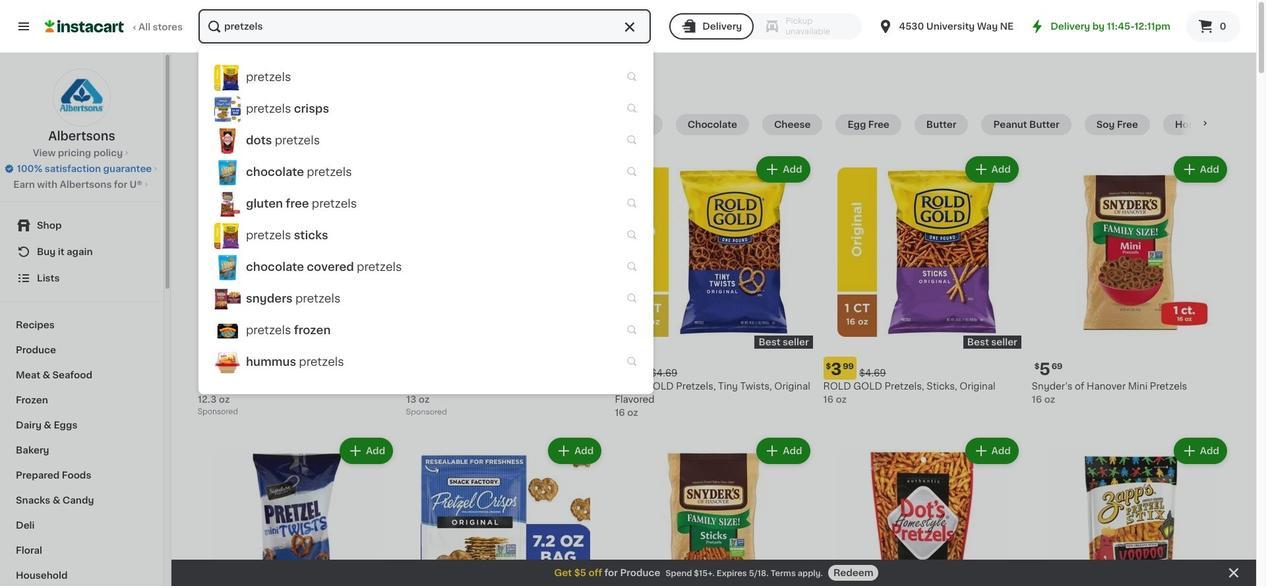 Task type: describe. For each thing, give the bounding box(es) containing it.
Search field
[[199, 9, 651, 44]]

close image
[[1227, 565, 1242, 581]]



Task type: locate. For each thing, give the bounding box(es) containing it.
1 horizontal spatial sponserd image
[[407, 409, 446, 416]]

next page image
[[1200, 118, 1211, 129]]

list box
[[209, 62, 643, 384]]

0 horizontal spatial sponserd image
[[198, 409, 238, 416]]

albertsons logo image
[[53, 69, 111, 127]]

region
[[198, 111, 1264, 138]]

service type group
[[670, 13, 863, 40]]

1 sponserd image from the left
[[198, 409, 238, 416]]

product group
[[198, 154, 396, 420], [407, 154, 605, 420], [615, 154, 813, 420], [824, 154, 1022, 406], [1032, 154, 1231, 406], [198, 435, 396, 587], [407, 435, 605, 587], [615, 435, 813, 587], [824, 435, 1022, 587], [1032, 435, 1231, 587]]

None search field
[[197, 8, 653, 45]]

2 sponserd image from the left
[[407, 409, 446, 416]]

instacart logo image
[[45, 18, 124, 34]]

sponserd image
[[198, 409, 238, 416], [407, 409, 446, 416]]



Task type: vqa. For each thing, say whether or not it's contained in the screenshot.
Parsley inside Organic Curly Parsley 1 bunch
no



